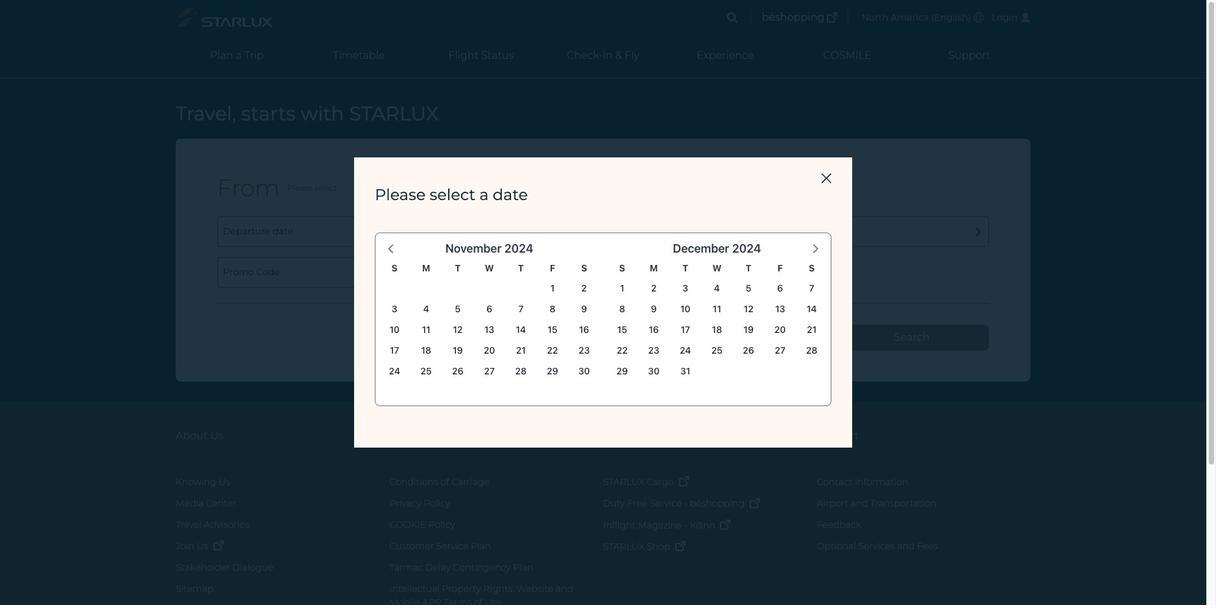 Task type: vqa. For each thing, say whether or not it's contained in the screenshot.
document
no



Task type: describe. For each thing, give the bounding box(es) containing it.
media center
[[176, 498, 236, 510]]

2 8 from the left
[[619, 304, 625, 315]]

1 - from the top
[[684, 498, 688, 510]]

airport
[[817, 498, 848, 510]]

to
[[451, 174, 477, 202]]

1 vertical spatial 6
[[486, 304, 492, 315]]

conditions of carriage link
[[390, 477, 489, 488]]

22 for first 22 'button'
[[547, 345, 558, 356]]

1 vertical spatial 5
[[455, 304, 461, 315]]

of inside intellectual property rights, website and mobile app terms of use
[[474, 597, 483, 606]]

2 15 from the left
[[617, 324, 627, 335]]

3 for the top 3 'button'
[[683, 283, 688, 294]]

starlux shop
[[603, 542, 673, 553]]

join us link
[[176, 541, 224, 553]]

2 15 button from the left
[[613, 321, 631, 339]]

tarmac delay contingency plan link
[[390, 562, 533, 574]]

0 vertical spatial 24
[[680, 345, 691, 356]]

0 horizontal spatial 13
[[484, 324, 494, 335]]

0 horizontal spatial 14
[[516, 324, 526, 335]]

w for 5
[[713, 263, 722, 274]]

1 horizontal spatial 27
[[775, 345, 786, 356]]

shop
[[647, 542, 670, 553]]

property
[[442, 584, 481, 595]]

1 vertical spatial béshopping
[[690, 498, 745, 510]]

1 vertical spatial 27 button
[[480, 363, 498, 381]]

customer
[[390, 541, 434, 553]]

2 29 button from the left
[[613, 363, 631, 381]]

m for 3
[[422, 263, 430, 274]]

1 vertical spatial 25
[[421, 366, 432, 377]]

travel
[[176, 520, 202, 531]]

19 for 19 button to the top
[[744, 324, 754, 335]]

search image
[[727, 12, 738, 23]]

cargo
[[647, 477, 674, 488]]

1 vertical spatial 21 button
[[512, 342, 530, 360]]

1 vertical spatial plan
[[513, 562, 533, 574]]

0 vertical spatial 5
[[746, 283, 752, 294]]

duty free service - béshopping link
[[603, 498, 760, 510]]

1 29 button from the left
[[544, 363, 562, 381]]

0 horizontal spatial service
[[436, 541, 469, 553]]

starts
[[241, 102, 296, 126]]

intellectual property rights, website and mobile app terms of use link
[[390, 584, 573, 606]]

inflight magazine - kiânn link
[[603, 520, 731, 532]]

please select a date dialog
[[0, 0, 1207, 606]]

1 vertical spatial 6 button
[[480, 300, 498, 318]]

1 horizontal spatial 18
[[712, 324, 722, 335]]

previous months image
[[383, 240, 400, 257]]

0 vertical spatial 10
[[680, 304, 691, 315]]

0 vertical spatial 24 button
[[676, 342, 695, 360]]

contact
[[817, 477, 853, 488]]

about
[[176, 430, 208, 442]]

please select a date
[[375, 186, 528, 204]]

next months image
[[806, 240, 823, 257]]

2 22 button from the left
[[613, 342, 631, 360]]

0 vertical spatial starlux
[[349, 102, 439, 126]]

m for 4
[[650, 263, 658, 274]]

1 vertical spatial 12
[[453, 324, 463, 335]]

travel advisories
[[176, 520, 249, 531]]

1 horizontal spatial 12 button
[[740, 300, 758, 318]]

contingency
[[453, 562, 511, 574]]

1 23 button from the left
[[575, 342, 593, 360]]

(
[[931, 11, 934, 23]]

4 s from the left
[[809, 263, 815, 274]]

0 vertical spatial 11 button
[[708, 300, 726, 318]]

0 vertical spatial 7 button
[[803, 280, 821, 298]]

1 horizontal spatial 13 button
[[771, 300, 789, 318]]

0 vertical spatial 11
[[713, 304, 721, 315]]

0 vertical spatial 20 button
[[771, 321, 789, 339]]

2 for 1st 2 'button' from left
[[581, 283, 587, 294]]

1 horizontal spatial 6
[[777, 283, 783, 294]]

flight status link
[[420, 35, 542, 77]]

0 vertical spatial 6 button
[[771, 280, 789, 298]]

duty free service - béshopping
[[603, 498, 747, 510]]

english
[[934, 11, 968, 23]]

from
[[217, 174, 280, 202]]

flight
[[448, 49, 479, 62]]

contact information link
[[817, 477, 908, 488]]

login
[[992, 11, 1018, 23]]

media center link
[[176, 498, 236, 510]]

select for from
[[315, 183, 337, 193]]

tarmac delay contingency plan
[[390, 562, 533, 574]]

0 vertical spatial 26 button
[[740, 342, 758, 360]]

20 for 20 button to the top
[[775, 324, 786, 335]]

0 horizontal spatial 24 button
[[386, 363, 404, 381]]

magazine
[[638, 520, 682, 532]]

starlux for starlux shop
[[603, 542, 645, 553]]

1 vertical spatial 26
[[452, 366, 463, 377]]

1 horizontal spatial 4
[[714, 283, 720, 294]]

america
[[891, 11, 929, 23]]

mobile
[[390, 597, 420, 606]]

terms
[[444, 597, 472, 606]]

a
[[480, 186, 489, 204]]

1 horizontal spatial 12
[[744, 304, 754, 315]]

duty
[[603, 498, 625, 510]]

1 horizontal spatial 10 button
[[676, 300, 695, 318]]

2 9 from the left
[[651, 304, 657, 315]]

knowing
[[176, 477, 216, 488]]

join
[[176, 541, 194, 553]]

intellectual property rights, website and mobile app terms of use
[[390, 584, 573, 606]]

customer service plan link
[[390, 541, 491, 553]]

f for 7
[[778, 263, 783, 274]]

1 horizontal spatial 18 button
[[708, 321, 726, 339]]

1 vertical spatial 10
[[390, 324, 400, 335]]

0 horizontal spatial 27
[[484, 366, 495, 377]]

intellectual
[[390, 584, 440, 595]]

0 vertical spatial béshopping
[[762, 11, 825, 23]]

1 horizontal spatial 26
[[743, 345, 754, 356]]

0 horizontal spatial 17 button
[[386, 342, 404, 360]]

carriage
[[451, 477, 489, 488]]

select inside "document"
[[430, 186, 476, 204]]

2 8 button from the left
[[613, 300, 631, 318]]

starlux shop link
[[603, 542, 686, 553]]

1 horizontal spatial 4 button
[[708, 280, 726, 298]]

0 horizontal spatial 13 button
[[480, 321, 498, 339]]

0 horizontal spatial 20 button
[[480, 342, 498, 360]]

0 horizontal spatial plan
[[471, 541, 491, 553]]

1 16 from the left
[[579, 324, 589, 335]]

1 vertical spatial 25 button
[[417, 363, 435, 381]]

0 vertical spatial 3 button
[[676, 280, 695, 298]]

1 9 button from the left
[[575, 300, 593, 318]]

travel, starts with starlux
[[176, 102, 439, 126]]

children
[[721, 258, 758, 270]]

0 vertical spatial service
[[650, 498, 682, 510]]

notes on infants and children button
[[611, 258, 989, 271]]

0 horizontal spatial 10 button
[[386, 321, 404, 339]]

information
[[855, 477, 908, 488]]

inflight magazine - kiânn
[[603, 520, 718, 532]]

optional services and fees
[[817, 541, 938, 553]]

30 for first 30 button from the right
[[648, 366, 660, 377]]

center
[[206, 498, 236, 510]]

free
[[627, 498, 647, 510]]

with
[[301, 102, 344, 126]]

0 vertical spatial 25
[[711, 345, 723, 356]]

0 vertical spatial 14
[[807, 304, 817, 315]]

infants
[[667, 258, 698, 270]]

1 15 from the left
[[548, 324, 558, 335]]

0 horizontal spatial 28 button
[[512, 363, 530, 381]]

feedback link
[[817, 520, 861, 531]]

0 vertical spatial 13
[[775, 304, 785, 315]]

dialogue
[[232, 563, 273, 574]]

policy for cookie policy
[[429, 520, 455, 531]]

delay
[[425, 562, 451, 574]]

0 horizontal spatial 5 button
[[449, 300, 467, 318]]

privacy
[[390, 498, 421, 510]]

2 16 button from the left
[[645, 321, 663, 339]]

starlux cargo link
[[603, 477, 689, 488]]

f for 6
[[550, 263, 555, 274]]

select date image
[[579, 227, 590, 237]]

conditions
[[390, 477, 438, 488]]

0 vertical spatial of
[[440, 477, 449, 488]]

use
[[485, 597, 502, 606]]

travel advisories link
[[176, 520, 249, 531]]

north
[[862, 11, 888, 23]]

timetable link
[[298, 35, 420, 77]]

media
[[176, 498, 204, 510]]

services
[[858, 541, 895, 553]]

2 2 button from the left
[[645, 280, 663, 298]]

sitemap
[[176, 584, 214, 596]]

2 30 button from the left
[[645, 363, 663, 381]]

fees
[[917, 541, 938, 553]]

1 15 button from the left
[[544, 321, 562, 339]]

0 vertical spatial 19 button
[[740, 321, 758, 339]]

1 horizontal spatial 27 button
[[771, 342, 789, 360]]

optional services and fees link
[[817, 541, 938, 553]]

1 horizontal spatial 21 button
[[803, 321, 821, 339]]

1 vertical spatial 11
[[422, 324, 430, 335]]

flight status
[[448, 49, 514, 62]]

north america ( english )
[[862, 11, 971, 23]]

)
[[968, 11, 971, 23]]

1 t from the left
[[455, 263, 461, 274]]

search button
[[835, 325, 989, 351]]

1 vertical spatial 18 button
[[417, 342, 435, 360]]

0 vertical spatial 5 button
[[740, 280, 758, 298]]

starlux for starlux cargo
[[603, 477, 645, 488]]

0 horizontal spatial 26 button
[[449, 363, 467, 381]]

1 horizontal spatial 17 button
[[676, 321, 695, 339]]

w for 4
[[485, 263, 494, 274]]

please select a date document
[[354, 158, 852, 448]]

3 t from the left
[[683, 263, 688, 274]]

1 1 button from the left
[[544, 280, 562, 298]]

1 1 from the left
[[550, 283, 555, 294]]

optional
[[817, 541, 856, 553]]

1 8 button from the left
[[544, 300, 562, 318]]

knowing us link
[[176, 477, 230, 488]]

1 vertical spatial 19 button
[[449, 342, 467, 360]]

2 1 from the left
[[620, 283, 624, 294]]

0 horizontal spatial 24
[[389, 366, 400, 377]]



Task type: locate. For each thing, give the bounding box(es) containing it.
policy for privacy policy
[[424, 498, 450, 510]]

2 1 button from the left
[[613, 280, 631, 298]]

0 vertical spatial 4
[[714, 283, 720, 294]]

contact information
[[817, 477, 908, 488]]

cookie policy link
[[390, 520, 455, 531]]

1 16 button from the left
[[575, 321, 593, 339]]

1 2 button from the left
[[575, 280, 593, 298]]

3 down infants
[[683, 283, 688, 294]]

16 button
[[575, 321, 593, 339], [645, 321, 663, 339]]

0 horizontal spatial 18 button
[[417, 342, 435, 360]]

0 horizontal spatial please
[[288, 183, 313, 193]]

0 horizontal spatial 4
[[423, 304, 429, 315]]

reverse origin and destination city or airport: image
[[377, 178, 435, 198]]

2 down select date image
[[581, 283, 587, 294]]

please right to
[[485, 183, 510, 193]]

0 horizontal spatial 28
[[515, 366, 527, 377]]

1 please select from the left
[[288, 183, 337, 193]]

1 horizontal spatial 7 button
[[803, 280, 821, 298]]

notes on infants and children
[[624, 258, 758, 270]]

1 vertical spatial 20
[[484, 345, 495, 356]]

please right "from"
[[288, 183, 313, 193]]

privacy policy link
[[390, 498, 450, 510]]

1 horizontal spatial 23
[[648, 345, 660, 356]]

29 for 1st 29 button
[[547, 366, 558, 377]]

1 vertical spatial 3 button
[[386, 300, 404, 318]]

2 t from the left
[[518, 263, 524, 274]]

0 vertical spatial 6
[[777, 283, 783, 294]]

0 horizontal spatial 3 button
[[386, 300, 404, 318]]

14 button
[[803, 300, 821, 318], [512, 321, 530, 339]]

1 horizontal spatial 6 button
[[771, 280, 789, 298]]

1 23 from the left
[[579, 345, 590, 356]]

1 horizontal spatial 15
[[617, 324, 627, 335]]

22
[[547, 345, 558, 356], [617, 345, 628, 356]]

29 for first 29 button from right
[[617, 366, 628, 377]]

1 vertical spatial 3
[[392, 304, 397, 315]]

2
[[581, 283, 587, 294], [651, 283, 657, 294]]

23
[[579, 345, 590, 356], [648, 345, 660, 356]]

1 button
[[544, 280, 562, 298], [613, 280, 631, 298]]

inflight
[[603, 520, 636, 532]]

1 30 from the left
[[578, 366, 590, 377]]

us right join
[[197, 541, 208, 553]]

1 horizontal spatial 28 button
[[803, 342, 821, 360]]

transportation
[[871, 498, 937, 510]]

timetable
[[333, 49, 385, 62]]

1 m from the left
[[422, 263, 430, 274]]

1 29 from the left
[[547, 366, 558, 377]]

0 vertical spatial policy
[[424, 498, 450, 510]]

3 button down previous months image
[[386, 300, 404, 318]]

béshopping
[[762, 11, 825, 23], [690, 498, 745, 510]]

None text field
[[612, 217, 989, 246]]

plan up the website
[[513, 562, 533, 574]]

please select right to
[[485, 183, 534, 193]]

13 button
[[771, 300, 789, 318], [480, 321, 498, 339]]

- left the kiânn
[[684, 520, 688, 532]]

1 vertical spatial 13
[[484, 324, 494, 335]]

10 button
[[676, 300, 695, 318], [386, 321, 404, 339]]

0 horizontal spatial 25 button
[[417, 363, 435, 381]]

0 horizontal spatial 22
[[547, 345, 558, 356]]

us right about
[[210, 430, 223, 442]]

airport and transportation
[[817, 498, 937, 510]]

2 m from the left
[[650, 263, 658, 274]]

2 - from the top
[[684, 520, 688, 532]]

0 horizontal spatial 27 button
[[480, 363, 498, 381]]

1 horizontal spatial f
[[778, 263, 783, 274]]

24
[[680, 345, 691, 356], [389, 366, 400, 377]]

24 button
[[676, 342, 695, 360], [386, 363, 404, 381]]

0 horizontal spatial 6 button
[[480, 300, 498, 318]]

and inside intellectual property rights, website and mobile app terms of use
[[556, 584, 573, 595]]

1 w from the left
[[485, 263, 494, 274]]

s left on
[[619, 263, 625, 274]]

1 horizontal spatial 24 button
[[676, 342, 695, 360]]

béshopping link
[[762, 10, 838, 25]]

1 horizontal spatial béshopping
[[762, 11, 825, 23]]

1 horizontal spatial m
[[650, 263, 658, 274]]

select passengers and class image
[[973, 227, 983, 237]]

26 button
[[740, 342, 758, 360], [449, 363, 467, 381]]

and
[[701, 258, 718, 270], [851, 498, 868, 510], [897, 541, 915, 553], [556, 584, 573, 595]]

0 vertical spatial 12 button
[[740, 300, 758, 318]]

1 vertical spatial service
[[436, 541, 469, 553]]

17
[[681, 324, 690, 335], [390, 345, 399, 356]]

knowing us
[[176, 477, 230, 488]]

0 horizontal spatial 30
[[578, 366, 590, 377]]

2 23 from the left
[[648, 345, 660, 356]]

us
[[210, 430, 223, 442], [219, 477, 230, 488], [197, 541, 208, 553]]

21
[[807, 324, 817, 335], [516, 345, 526, 356]]

1 vertical spatial -
[[684, 520, 688, 532]]

0 horizontal spatial 21
[[516, 345, 526, 356]]

29 button
[[544, 363, 562, 381], [613, 363, 631, 381]]

service up tarmac delay contingency plan
[[436, 541, 469, 553]]

us up center
[[219, 477, 230, 488]]

and inside button
[[701, 258, 718, 270]]

s down select date image
[[581, 263, 587, 274]]

join us
[[176, 541, 211, 553]]

21 for rightmost "21" button
[[807, 324, 817, 335]]

2 s from the left
[[581, 263, 587, 274]]

and down 'contact information'
[[851, 498, 868, 510]]

s
[[392, 263, 398, 274], [581, 263, 587, 274], [619, 263, 625, 274], [809, 263, 815, 274]]

and left fees
[[897, 541, 915, 553]]

3 for bottommost 3 'button'
[[392, 304, 397, 315]]

1 horizontal spatial 16
[[649, 324, 659, 335]]

1 horizontal spatial 7
[[809, 283, 814, 294]]

11
[[713, 304, 721, 315], [422, 324, 430, 335]]

0 vertical spatial us
[[210, 430, 223, 442]]

1 horizontal spatial 20
[[775, 324, 786, 335]]

15 button
[[544, 321, 562, 339], [613, 321, 631, 339]]

policy up customer service plan link on the left bottom of page
[[429, 520, 455, 531]]

stakeholder dialogue
[[176, 563, 273, 574]]

20 for 20 button to the left
[[484, 345, 495, 356]]

0 vertical spatial 28
[[806, 345, 818, 356]]

1 horizontal spatial 10
[[680, 304, 691, 315]]

17 for leftmost 17 button
[[390, 345, 399, 356]]

1 9 from the left
[[581, 304, 587, 315]]

22 button
[[544, 342, 562, 360], [613, 342, 631, 360]]

2 29 from the left
[[617, 366, 628, 377]]

3 down previous months image
[[392, 304, 397, 315]]

2 w from the left
[[713, 263, 722, 274]]

us for join us
[[197, 541, 208, 553]]

0 horizontal spatial f
[[550, 263, 555, 274]]

of left carriage
[[440, 477, 449, 488]]

béshopping up the kiânn
[[690, 498, 745, 510]]

status
[[481, 49, 514, 62]]

2 button down select date image
[[575, 280, 593, 298]]

0 horizontal spatial 1 button
[[544, 280, 562, 298]]

12 button
[[740, 300, 758, 318], [449, 321, 467, 339]]

0 vertical spatial 26
[[743, 345, 754, 356]]

4 button
[[708, 280, 726, 298], [417, 300, 435, 318]]

search
[[894, 331, 930, 344]]

1 22 button from the left
[[544, 342, 562, 360]]

and right the website
[[556, 584, 573, 595]]

2 down on
[[651, 283, 657, 294]]

23 button
[[575, 342, 593, 360], [645, 342, 663, 360]]

3 s from the left
[[619, 263, 625, 274]]

feedback
[[817, 520, 861, 531]]

1 horizontal spatial 14 button
[[803, 300, 821, 318]]

please select right "from"
[[288, 183, 337, 193]]

1 horizontal spatial 30 button
[[645, 363, 663, 381]]

0 horizontal spatial 17
[[390, 345, 399, 356]]

8 button
[[544, 300, 562, 318], [613, 300, 631, 318]]

app
[[422, 597, 442, 606]]

s down previous months image
[[392, 263, 398, 274]]

0 vertical spatial 4 button
[[708, 280, 726, 298]]

1 horizontal spatial 26 button
[[740, 342, 758, 360]]

0 horizontal spatial m
[[422, 263, 430, 274]]

None field
[[218, 258, 595, 287]]

cookie policy
[[390, 520, 455, 531]]

plan up "contingency"
[[471, 541, 491, 553]]

starlux
[[349, 102, 439, 126], [603, 477, 645, 488], [603, 542, 645, 553]]

0 horizontal spatial 11 button
[[417, 321, 435, 339]]

19 for the bottommost 19 button
[[453, 345, 463, 356]]

0 vertical spatial 21 button
[[803, 321, 821, 339]]

0 horizontal spatial 18
[[421, 345, 431, 356]]

please for from
[[288, 183, 313, 193]]

2 16 from the left
[[649, 324, 659, 335]]

0 horizontal spatial 12 button
[[449, 321, 467, 339]]

1 30 button from the left
[[575, 363, 593, 381]]

1 horizontal spatial 5 button
[[740, 280, 758, 298]]

customer service plan
[[390, 541, 491, 553]]

16
[[579, 324, 589, 335], [649, 324, 659, 335]]

3 button down infants
[[676, 280, 695, 298]]

kiânn
[[690, 520, 715, 532]]

0 horizontal spatial 7 button
[[512, 300, 530, 318]]

w
[[485, 263, 494, 274], [713, 263, 722, 274]]

1 horizontal spatial 20 button
[[771, 321, 789, 339]]

0 vertical spatial 14 button
[[803, 300, 821, 318]]

2 30 from the left
[[648, 366, 660, 377]]

2 vertical spatial us
[[197, 541, 208, 553]]

31
[[680, 366, 690, 377]]

7 button
[[803, 280, 821, 298], [512, 300, 530, 318]]

support
[[817, 430, 859, 442]]

and right infants
[[701, 258, 718, 270]]

1 22 from the left
[[547, 345, 558, 356]]

1 vertical spatial 14 button
[[512, 321, 530, 339]]

0 horizontal spatial 23 button
[[575, 342, 593, 360]]

8
[[550, 304, 556, 315], [619, 304, 625, 315]]

please inside "document"
[[375, 186, 426, 204]]

1 horizontal spatial 22
[[617, 345, 628, 356]]

service up inflight magazine - kiânn link
[[650, 498, 682, 510]]

0 horizontal spatial 29
[[547, 366, 558, 377]]

17 for the right 17 button
[[681, 324, 690, 335]]

1 vertical spatial 4
[[423, 304, 429, 315]]

0 horizontal spatial 2 button
[[575, 280, 593, 298]]

select
[[315, 183, 337, 193], [512, 183, 534, 193], [430, 186, 476, 204]]

tarmac
[[390, 562, 423, 574]]

stakeholder dialogue link
[[176, 563, 273, 574]]

28 button
[[803, 342, 821, 360], [512, 363, 530, 381]]

2 23 button from the left
[[645, 342, 663, 360]]

1 horizontal spatial 25 button
[[708, 342, 726, 360]]

please select for from
[[288, 183, 337, 193]]

31 button
[[676, 363, 695, 381]]

1 horizontal spatial 28
[[806, 345, 818, 356]]

please select
[[288, 183, 337, 193], [485, 183, 534, 193]]

19 button
[[740, 321, 758, 339], [449, 342, 467, 360]]

0 horizontal spatial 30 button
[[575, 363, 593, 381]]

1 horizontal spatial 19
[[744, 324, 754, 335]]

select for to
[[512, 183, 534, 193]]

4 t from the left
[[746, 263, 752, 274]]

us for about us
[[210, 430, 223, 442]]

s down next months icon
[[809, 263, 815, 274]]

1 vertical spatial 10 button
[[386, 321, 404, 339]]

on
[[653, 258, 665, 270]]

0 vertical spatial 3
[[683, 283, 688, 294]]

18
[[712, 324, 722, 335], [421, 345, 431, 356]]

1 vertical spatial starlux
[[603, 477, 645, 488]]

of left use
[[474, 597, 483, 606]]

2 for second 2 'button' from left
[[651, 283, 657, 294]]

cookie
[[390, 520, 426, 531]]

website
[[517, 584, 553, 595]]

0 vertical spatial 12
[[744, 304, 754, 315]]

policy down conditions of carriage link
[[424, 498, 450, 510]]

0 horizontal spatial w
[[485, 263, 494, 274]]

2 button down on
[[645, 280, 663, 298]]

privacy policy
[[390, 498, 450, 510]]

None text field
[[218, 217, 595, 246]]

1 horizontal spatial 25
[[711, 345, 723, 356]]

please for to
[[485, 183, 510, 193]]

login button
[[992, 11, 1031, 24]]

please select for to
[[485, 183, 534, 193]]

2 2 from the left
[[651, 283, 657, 294]]

policy
[[424, 498, 450, 510], [429, 520, 455, 531]]

0 vertical spatial 27 button
[[771, 342, 789, 360]]

airport and transportation link
[[817, 498, 937, 510]]

3 button
[[676, 280, 695, 298], [386, 300, 404, 318]]

please up previous months image
[[375, 186, 426, 204]]

9 button
[[575, 300, 593, 318], [645, 300, 663, 318]]

13
[[775, 304, 785, 315], [484, 324, 494, 335]]

1 8 from the left
[[550, 304, 556, 315]]

30 button
[[575, 363, 593, 381], [645, 363, 663, 381]]

2 horizontal spatial please
[[485, 183, 510, 193]]

about us
[[176, 430, 223, 442]]

1 s from the left
[[392, 263, 398, 274]]

0 vertical spatial 7
[[809, 283, 814, 294]]

travel,
[[176, 102, 236, 126]]

19
[[744, 324, 754, 335], [453, 345, 463, 356]]

béshopping right search icon
[[762, 11, 825, 23]]

1 vertical spatial us
[[219, 477, 230, 488]]

0 horizontal spatial 15 button
[[544, 321, 562, 339]]

0 horizontal spatial 9
[[581, 304, 587, 315]]

0 horizontal spatial 4 button
[[417, 300, 435, 318]]

22 for second 22 'button'
[[617, 345, 628, 356]]

30
[[578, 366, 590, 377], [648, 366, 660, 377]]

0 vertical spatial 21
[[807, 324, 817, 335]]

1 vertical spatial 7
[[518, 304, 524, 315]]

1 horizontal spatial plan
[[513, 562, 533, 574]]

2 please select from the left
[[485, 183, 534, 193]]

0 horizontal spatial 8
[[550, 304, 556, 315]]

2 22 from the left
[[617, 345, 628, 356]]

0 horizontal spatial 16
[[579, 324, 589, 335]]

2 9 button from the left
[[645, 300, 663, 318]]

date
[[493, 186, 528, 204]]

1 horizontal spatial of
[[474, 597, 483, 606]]

us for knowing us
[[219, 477, 230, 488]]

t
[[455, 263, 461, 274], [518, 263, 524, 274], [683, 263, 688, 274], [746, 263, 752, 274]]

1 f from the left
[[550, 263, 555, 274]]

14
[[807, 304, 817, 315], [516, 324, 526, 335]]

30 for 1st 30 button from the left
[[578, 366, 590, 377]]

0 vertical spatial 20
[[775, 324, 786, 335]]

0 horizontal spatial 8 button
[[544, 300, 562, 318]]

starlux cargo
[[603, 477, 676, 488]]

7
[[809, 283, 814, 294], [518, 304, 524, 315]]

- up inflight magazine - kiânn link
[[684, 498, 688, 510]]

1 2 from the left
[[581, 283, 587, 294]]

21 for bottommost "21" button
[[516, 345, 526, 356]]

1 horizontal spatial 2
[[651, 283, 657, 294]]

advisories
[[204, 520, 249, 531]]

0 horizontal spatial 6
[[486, 304, 492, 315]]

2 f from the left
[[778, 263, 783, 274]]



